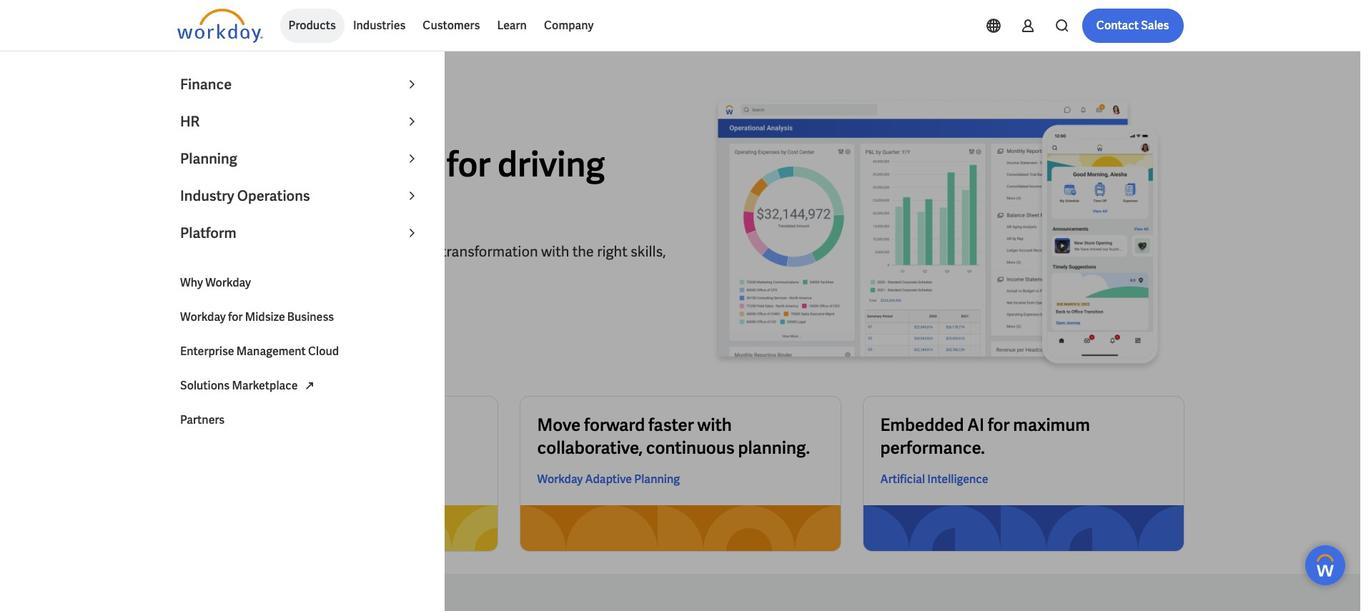 Task type: vqa. For each thing, say whether or not it's contained in the screenshot.
Why Workday in the top of the page
yes



Task type: describe. For each thing, give the bounding box(es) containing it.
opens in a new tab image
[[301, 377, 318, 394]]

partners link
[[172, 403, 429, 438]]

for inside best-in-class applications for finance, hr, and more.
[[397, 414, 419, 436]]

platform
[[180, 224, 237, 242]]

customers button
[[414, 9, 489, 43]]

operations
[[237, 187, 310, 205]]

transformation
[[441, 242, 538, 261]]

learn more
[[191, 302, 251, 317]]

digital for growth.
[[177, 182, 275, 226]]

with inside move forward faster with collaborative, continuous planning.
[[698, 414, 732, 436]]

solutions marketplace
[[180, 378, 298, 393]]

get
[[177, 142, 234, 186]]

applications
[[298, 414, 394, 436]]

the inside explore resources for speeding up digital transformation with the right skills, resources, and budget.
[[573, 242, 594, 261]]

company button
[[536, 9, 603, 43]]

the inside get the roadmap for driving digital growth.
[[241, 142, 294, 186]]

contact
[[1097, 18, 1139, 33]]

speeding
[[316, 242, 375, 261]]

move
[[537, 414, 581, 436]]

class
[[254, 414, 294, 436]]

0 vertical spatial workday
[[205, 275, 251, 290]]

why
[[180, 275, 203, 290]]

contact sales link
[[1083, 9, 1184, 43]]

finance button
[[172, 66, 429, 103]]

business
[[287, 310, 334, 325]]

learn for learn
[[497, 18, 527, 33]]

why workday
[[180, 275, 251, 290]]

with inside explore resources for speeding up digital transformation with the right skills, resources, and budget.
[[541, 242, 570, 261]]

learn button
[[489, 9, 536, 43]]

desktop view of financial management operational analysis dashboard showing operating expenses by cost center and mobile view of human capital management home screen showing suggested tasks and announcements. image
[[692, 97, 1184, 374]]

move forward faster with collaborative, continuous planning.
[[537, 414, 810, 459]]

adaptive
[[585, 472, 632, 487]]

and inside best-in-class applications for finance, hr, and more.
[[290, 437, 320, 459]]

for inside embedded ai for maximum performance.
[[988, 414, 1010, 436]]

and inside explore resources for speeding up digital transformation with the right skills, resources, and budget.
[[247, 262, 272, 281]]

enterprise management cloud
[[180, 344, 339, 359]]

skills,
[[631, 242, 666, 261]]

performance.
[[881, 437, 985, 459]]

planning.
[[738, 437, 810, 459]]

embedded
[[881, 414, 964, 436]]

resources
[[228, 242, 292, 261]]

workday for workday for midsize business
[[180, 310, 226, 325]]

driving
[[498, 142, 605, 186]]

budget.
[[275, 262, 324, 281]]

explore
[[177, 242, 225, 261]]

hr button
[[172, 103, 429, 140]]

ai
[[968, 414, 985, 436]]

solutions
[[180, 378, 230, 393]]

hr
[[180, 112, 200, 131]]

hr,
[[259, 437, 287, 459]]

1 horizontal spatial planning
[[635, 472, 680, 487]]

partners
[[180, 413, 225, 428]]

maximum
[[1014, 414, 1091, 436]]

artificial intelligence
[[881, 472, 989, 487]]

platform button
[[172, 215, 429, 252]]

intelligence
[[928, 472, 989, 487]]

planning inside dropdown button
[[180, 149, 237, 168]]

in-
[[234, 414, 254, 436]]

workday adaptive planning
[[537, 472, 680, 487]]

collaborative,
[[537, 437, 643, 459]]

roadmap
[[300, 142, 440, 186]]

continuous
[[646, 437, 735, 459]]

up
[[379, 242, 395, 261]]

midsize
[[245, 310, 285, 325]]



Task type: locate. For each thing, give the bounding box(es) containing it.
best-in-class applications for finance, hr, and more.
[[194, 414, 419, 459]]

marketplace
[[232, 378, 298, 393]]

products
[[289, 18, 336, 33]]

planning down continuous
[[635, 472, 680, 487]]

1 vertical spatial workday
[[180, 310, 226, 325]]

workday down collaborative,
[[537, 472, 583, 487]]

0 horizontal spatial digital
[[177, 182, 275, 226]]

finance,
[[194, 437, 256, 459]]

enterprise
[[180, 344, 234, 359]]

learn
[[497, 18, 527, 33], [191, 302, 221, 317]]

customers
[[423, 18, 480, 33]]

0 vertical spatial learn
[[497, 18, 527, 33]]

the up operations
[[241, 142, 294, 186]]

planning up industry
[[180, 149, 237, 168]]

workday
[[205, 275, 251, 290], [180, 310, 226, 325], [537, 472, 583, 487]]

workday for workday adaptive planning
[[537, 472, 583, 487]]

the
[[241, 142, 294, 186], [573, 242, 594, 261]]

workday for midsize business link
[[172, 300, 429, 335]]

for inside get the roadmap for driving digital growth.
[[447, 142, 491, 186]]

industries
[[353, 18, 406, 33]]

2 vertical spatial workday
[[537, 472, 583, 487]]

artificial intelligence link
[[881, 471, 989, 489]]

cloud
[[308, 344, 339, 359]]

1 vertical spatial learn
[[191, 302, 221, 317]]

faster
[[649, 414, 694, 436]]

more.
[[323, 437, 367, 459]]

1 vertical spatial digital
[[398, 242, 438, 261]]

enterprise management cloud link
[[172, 335, 429, 369]]

with
[[541, 242, 570, 261], [698, 414, 732, 436]]

0 horizontal spatial planning
[[180, 149, 237, 168]]

learn more link
[[177, 293, 265, 327]]

sales
[[1142, 18, 1170, 33]]

1 horizontal spatial the
[[573, 242, 594, 261]]

resources,
[[177, 262, 244, 281]]

digital
[[177, 182, 275, 226], [398, 242, 438, 261]]

for inside explore resources for speeding up digital transformation with the right skills, resources, and budget.
[[295, 242, 313, 261]]

industry operations button
[[172, 177, 429, 215]]

get the roadmap for driving digital growth.
[[177, 142, 605, 226]]

1 horizontal spatial learn
[[497, 18, 527, 33]]

artificial
[[881, 472, 926, 487]]

1 vertical spatial and
[[290, 437, 320, 459]]

workday adaptive planning link
[[537, 471, 680, 489]]

learn down the why workday
[[191, 302, 221, 317]]

workday up the enterprise
[[180, 310, 226, 325]]

planning
[[180, 149, 237, 168], [635, 472, 680, 487]]

why workday link
[[172, 266, 429, 300]]

industry operations
[[180, 187, 310, 205]]

best-
[[194, 414, 234, 436]]

the left the right
[[573, 242, 594, 261]]

contact sales
[[1097, 18, 1170, 33]]

company
[[544, 18, 594, 33]]

and right hr,
[[290, 437, 320, 459]]

1 vertical spatial with
[[698, 414, 732, 436]]

industry
[[180, 187, 235, 205]]

right
[[597, 242, 628, 261]]

growth.
[[281, 182, 401, 226]]

management
[[237, 344, 306, 359]]

explore resources for speeding up digital transformation with the right skills, resources, and budget.
[[177, 242, 666, 281]]

workday for midsize business
[[180, 310, 334, 325]]

1 vertical spatial the
[[573, 242, 594, 261]]

0 horizontal spatial learn
[[191, 302, 221, 317]]

learn for learn more
[[191, 302, 221, 317]]

with left the right
[[541, 242, 570, 261]]

industries button
[[345, 9, 414, 43]]

0 vertical spatial and
[[247, 262, 272, 281]]

0 vertical spatial with
[[541, 242, 570, 261]]

embedded ai for maximum performance.
[[881, 414, 1091, 459]]

solutions marketplace link
[[172, 369, 429, 403]]

and
[[247, 262, 272, 281], [290, 437, 320, 459]]

finance
[[180, 75, 232, 94]]

with up continuous
[[698, 414, 732, 436]]

products button
[[280, 9, 345, 43]]

go to the homepage image
[[177, 9, 263, 43]]

digital inside get the roadmap for driving digital growth.
[[177, 182, 275, 226]]

for
[[447, 142, 491, 186], [295, 242, 313, 261], [228, 310, 243, 325], [397, 414, 419, 436], [988, 414, 1010, 436]]

0 horizontal spatial and
[[247, 262, 272, 281]]

0 vertical spatial digital
[[177, 182, 275, 226]]

1 horizontal spatial with
[[698, 414, 732, 436]]

forward
[[584, 414, 645, 436]]

0 horizontal spatial the
[[241, 142, 294, 186]]

0 horizontal spatial with
[[541, 242, 570, 261]]

and down resources
[[247, 262, 272, 281]]

learn left "company"
[[497, 18, 527, 33]]

workday up learn more
[[205, 275, 251, 290]]

0 vertical spatial planning
[[180, 149, 237, 168]]

learn inside dropdown button
[[497, 18, 527, 33]]

digital inside explore resources for speeding up digital transformation with the right skills, resources, and budget.
[[398, 242, 438, 261]]

0 vertical spatial the
[[241, 142, 294, 186]]

1 vertical spatial planning
[[635, 472, 680, 487]]

planning button
[[172, 140, 429, 177]]

more
[[223, 302, 251, 317]]

1 horizontal spatial and
[[290, 437, 320, 459]]

1 horizontal spatial digital
[[398, 242, 438, 261]]

digital for transformation
[[398, 242, 438, 261]]



